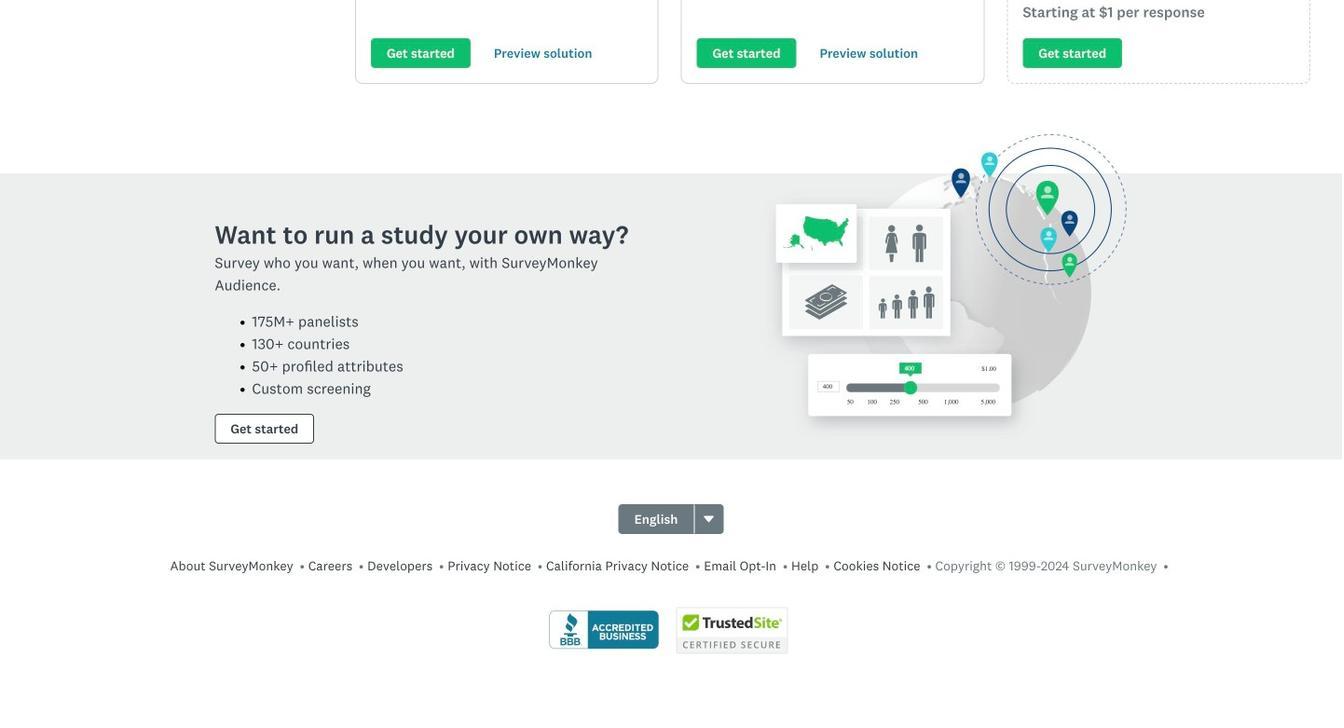 Task type: locate. For each thing, give the bounding box(es) containing it.
language dropdown image
[[702, 513, 716, 526]]

group
[[619, 505, 724, 534]]

language dropdown image
[[704, 516, 714, 523]]

trustedsite helps keep you safe from identity theft, credit card fraud, spyware, spam, viruses and online scams image
[[677, 608, 788, 654]]

surveymonkey audience image
[[755, 134, 1128, 445]]



Task type: describe. For each thing, give the bounding box(es) containing it.
click to verify bbb accreditation and to see a bbb report. image
[[547, 609, 662, 653]]



Task type: vqa. For each thing, say whether or not it's contained in the screenshot.
second Products Icon from right
no



